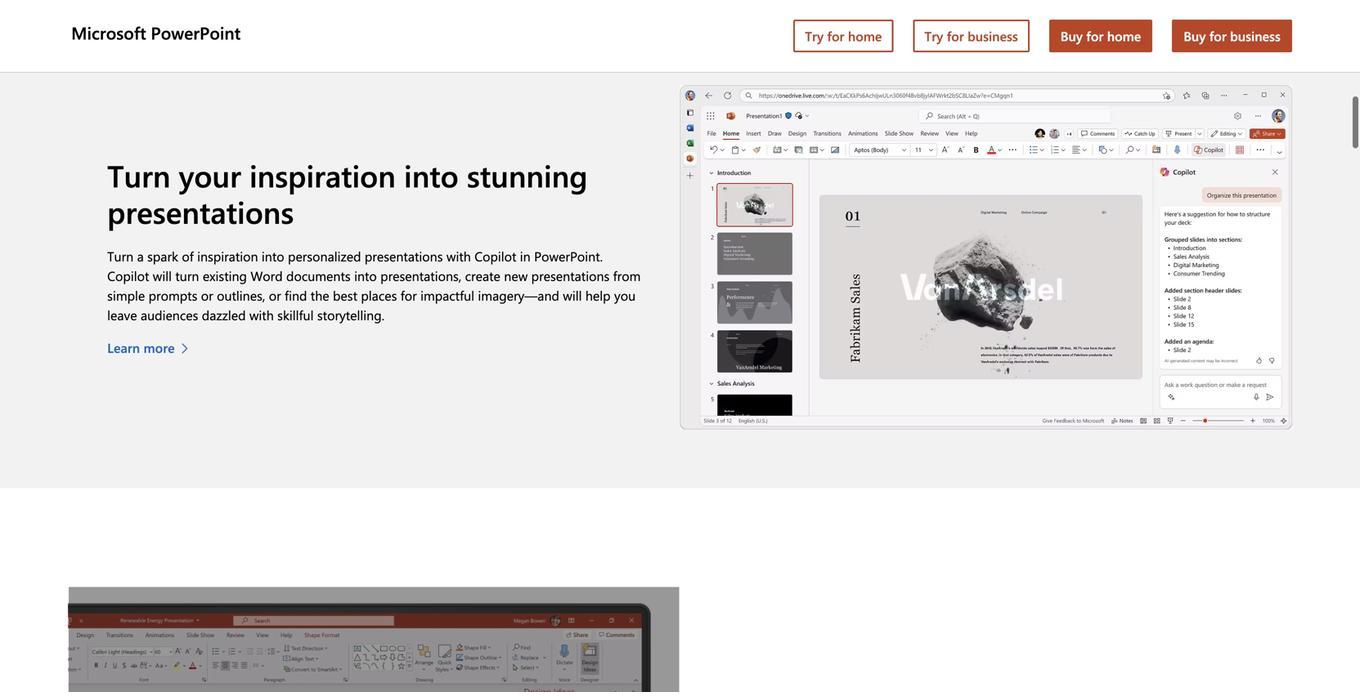 Task type: describe. For each thing, give the bounding box(es) containing it.
try for try for business
[[925, 27, 943, 45]]

of
[[182, 247, 194, 265]]

2 vertical spatial into
[[354, 267, 377, 285]]

dazzled
[[202, 306, 246, 324]]

0 horizontal spatial copilot
[[107, 267, 149, 285]]

1 or from the left
[[201, 287, 213, 304]]

for inside "turn a spark of inspiration into personalized presentations with copilot in powerpoint. copilot will turn existing word documents into presentations, create new presentations from simple prompts or outlines, or find the best places for impactful imagery—and will help you leave audiences dazzled with skillful storytelling."
[[401, 287, 417, 304]]

new
[[504, 267, 528, 285]]

personalized
[[288, 247, 361, 265]]

for for buy for business
[[1210, 27, 1227, 45]]

inspiration inside "turn a spark of inspiration into personalized presentations with copilot in powerpoint. copilot will turn existing word documents into presentations, create new presentations from simple prompts or outlines, or find the best places for impactful imagery—and will help you leave audiences dazzled with skillful storytelling."
[[197, 247, 258, 265]]

home for try for home
[[848, 27, 882, 45]]

spark
[[147, 247, 178, 265]]

buy for home link
[[1049, 20, 1153, 52]]

0 horizontal spatial with
[[249, 306, 274, 324]]

in
[[520, 247, 531, 265]]

prompts
[[149, 287, 197, 304]]

you
[[614, 287, 636, 304]]

into inside turn your inspiration into stunning presentations
[[404, 155, 459, 196]]

from
[[613, 267, 641, 285]]

try for home link
[[794, 20, 894, 52]]

help
[[586, 287, 611, 304]]

buy for home
[[1061, 27, 1141, 45]]

imagery—and
[[478, 287, 559, 304]]

try for business link
[[913, 20, 1030, 52]]

2 horizontal spatial presentations
[[531, 267, 610, 285]]

places
[[361, 287, 397, 304]]

1 horizontal spatial copilot
[[475, 247, 516, 265]]

1 horizontal spatial will
[[563, 287, 582, 304]]

for for buy for home
[[1087, 27, 1104, 45]]

your
[[179, 155, 241, 196]]

try for try for home
[[805, 27, 824, 45]]

outlines,
[[217, 287, 265, 304]]

buy for buy for business
[[1184, 27, 1206, 45]]

learn more link
[[107, 338, 197, 358]]

for for try for home
[[827, 27, 845, 45]]

for for try for business
[[947, 27, 964, 45]]

turn a spark of inspiration into personalized presentations with copilot in powerpoint. copilot will turn existing word documents into presentations, create new presentations from simple prompts or outlines, or find the best places for impactful imagery—and will help you leave audiences dazzled with skillful storytelling.
[[107, 247, 641, 324]]



Task type: locate. For each thing, give the bounding box(es) containing it.
a
[[137, 247, 144, 265]]

microsoft
[[71, 21, 146, 44]]

more
[[144, 339, 175, 357]]

inspiration inside turn your inspiration into stunning presentations
[[249, 155, 396, 196]]

find
[[285, 287, 307, 304]]

1 vertical spatial presentations
[[365, 247, 443, 265]]

existing
[[203, 267, 247, 285]]

1 vertical spatial into
[[262, 247, 284, 265]]

2 buy from the left
[[1184, 27, 1206, 45]]

1 home from the left
[[848, 27, 882, 45]]

try for business
[[925, 27, 1018, 45]]

1 horizontal spatial or
[[269, 287, 281, 304]]

copilot up create
[[475, 247, 516, 265]]

business for try for business
[[968, 27, 1018, 45]]

try for home
[[805, 27, 882, 45]]

0 horizontal spatial try
[[805, 27, 824, 45]]

documents
[[286, 267, 351, 285]]

2 or from the left
[[269, 287, 281, 304]]

the
[[311, 287, 329, 304]]

2 horizontal spatial into
[[404, 155, 459, 196]]

presentations
[[107, 191, 294, 232], [365, 247, 443, 265], [531, 267, 610, 285]]

learn more
[[107, 339, 175, 357]]

try
[[805, 27, 824, 45], [925, 27, 943, 45]]

0 horizontal spatial buy
[[1061, 27, 1083, 45]]

1 horizontal spatial into
[[354, 267, 377, 285]]

or up "dazzled"
[[201, 287, 213, 304]]

word
[[251, 267, 283, 285]]

presentations up presentations,
[[365, 247, 443, 265]]

skillful
[[277, 306, 314, 324]]

with
[[447, 247, 471, 265], [249, 306, 274, 324]]

storytelling.
[[317, 306, 385, 324]]

1 turn from the top
[[107, 155, 170, 196]]

2 try from the left
[[925, 27, 943, 45]]

1 business from the left
[[968, 27, 1018, 45]]

presentations,
[[381, 267, 462, 285]]

simple
[[107, 287, 145, 304]]

1 vertical spatial turn
[[107, 247, 133, 265]]

presentations down powerpoint.
[[531, 267, 610, 285]]

with up create
[[447, 247, 471, 265]]

1 try from the left
[[805, 27, 824, 45]]

1 horizontal spatial presentations
[[365, 247, 443, 265]]

turn inside "turn a spark of inspiration into personalized presentations with copilot in powerpoint. copilot will turn existing word documents into presentations, create new presentations from simple prompts or outlines, or find the best places for impactful imagery—and will help you leave audiences dazzled with skillful storytelling."
[[107, 247, 133, 265]]

presentations inside turn your inspiration into stunning presentations
[[107, 191, 294, 232]]

business for buy for business
[[1230, 27, 1281, 45]]

turn
[[107, 155, 170, 196], [107, 247, 133, 265]]

buy
[[1061, 27, 1083, 45], [1184, 27, 1206, 45]]

presentations up of
[[107, 191, 294, 232]]

0 vertical spatial copilot
[[475, 247, 516, 265]]

1 vertical spatial copilot
[[107, 267, 149, 285]]

0 horizontal spatial into
[[262, 247, 284, 265]]

turn for turn a spark of inspiration into personalized presentations with copilot in powerpoint. copilot will turn existing word documents into presentations, create new presentations from simple prompts or outlines, or find the best places for impactful imagery—and will help you leave audiences dazzled with skillful storytelling.
[[107, 247, 133, 265]]

1 buy from the left
[[1061, 27, 1083, 45]]

into
[[404, 155, 459, 196], [262, 247, 284, 265], [354, 267, 377, 285]]

2 business from the left
[[1230, 27, 1281, 45]]

1 horizontal spatial try
[[925, 27, 943, 45]]

powerpoint.
[[534, 247, 603, 265]]

1 horizontal spatial buy
[[1184, 27, 1206, 45]]

0 horizontal spatial presentations
[[107, 191, 294, 232]]

powerpoint
[[151, 21, 241, 44]]

leave
[[107, 306, 137, 324]]

2 turn from the top
[[107, 247, 133, 265]]

0 horizontal spatial business
[[968, 27, 1018, 45]]

will down spark at the left of the page
[[153, 267, 172, 285]]

stunning
[[467, 155, 588, 196]]

2 home from the left
[[1107, 27, 1141, 45]]

1 vertical spatial with
[[249, 306, 274, 324]]

0 vertical spatial into
[[404, 155, 459, 196]]

microsoft powerpoint try and buy business and home links element
[[68, 0, 1302, 72]]

turn left a
[[107, 247, 133, 265]]

or
[[201, 287, 213, 304], [269, 287, 281, 304]]

copilot
[[475, 247, 516, 265], [107, 267, 149, 285]]

inspiration up existing
[[197, 247, 258, 265]]

will
[[153, 267, 172, 285], [563, 287, 582, 304]]

inspiration
[[249, 155, 396, 196], [197, 247, 258, 265]]

turn your inspiration into stunning presentations
[[107, 155, 588, 232]]

turn inside turn your inspiration into stunning presentations
[[107, 155, 170, 196]]

copilot up simple
[[107, 267, 149, 285]]

impactful
[[421, 287, 474, 304]]

inspiration up personalized
[[249, 155, 396, 196]]

will left help
[[563, 287, 582, 304]]

or left find
[[269, 287, 281, 304]]

create
[[465, 267, 501, 285]]

0 vertical spatial will
[[153, 267, 172, 285]]

turn
[[175, 267, 199, 285]]

learn
[[107, 339, 140, 357]]

0 vertical spatial turn
[[107, 155, 170, 196]]

0 horizontal spatial or
[[201, 287, 213, 304]]

home for buy for home
[[1107, 27, 1141, 45]]

1 vertical spatial will
[[563, 287, 582, 304]]

buy for business
[[1184, 27, 1281, 45]]

2 vertical spatial presentations
[[531, 267, 610, 285]]

0 horizontal spatial will
[[153, 267, 172, 285]]

turn for turn your inspiration into stunning presentations
[[107, 155, 170, 196]]

0 vertical spatial inspiration
[[249, 155, 396, 196]]

home
[[848, 27, 882, 45], [1107, 27, 1141, 45]]

1 horizontal spatial home
[[1107, 27, 1141, 45]]

0 vertical spatial with
[[447, 247, 471, 265]]

turn left the your
[[107, 155, 170, 196]]

buy for business link
[[1172, 20, 1292, 52]]

0 horizontal spatial home
[[848, 27, 882, 45]]

0 vertical spatial presentations
[[107, 191, 294, 232]]

audiences
[[141, 306, 198, 324]]

buy for buy for home
[[1061, 27, 1083, 45]]

for
[[827, 27, 845, 45], [947, 27, 964, 45], [1087, 27, 1104, 45], [1210, 27, 1227, 45], [401, 287, 417, 304]]

1 vertical spatial inspiration
[[197, 247, 258, 265]]

business
[[968, 27, 1018, 45], [1230, 27, 1281, 45]]

1 horizontal spatial with
[[447, 247, 471, 265]]

microsoft powerpoint
[[71, 21, 241, 44]]

1 horizontal spatial business
[[1230, 27, 1281, 45]]

with down 'outlines,'
[[249, 306, 274, 324]]

best
[[333, 287, 357, 304]]



Task type: vqa. For each thing, say whether or not it's contained in the screenshot.
help
yes



